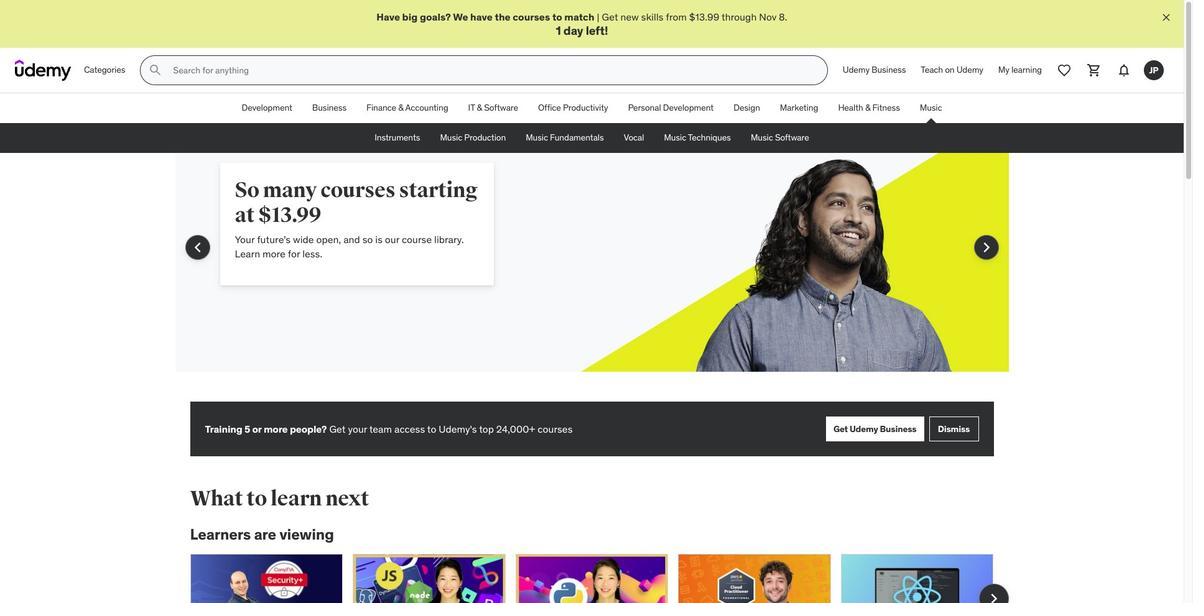 Task type: describe. For each thing, give the bounding box(es) containing it.
through
[[722, 11, 757, 23]]

1
[[556, 23, 561, 38]]

personal development link
[[618, 93, 724, 123]]

fundamentals
[[550, 132, 604, 143]]

carousel element containing so many courses starting at $13.99
[[175, 123, 1009, 402]]

notifications image
[[1117, 63, 1132, 78]]

development inside personal development link
[[663, 102, 714, 113]]

learning
[[1012, 64, 1042, 76]]

dismiss button
[[929, 417, 979, 442]]

submit search image
[[148, 63, 163, 78]]

training 5 or more people? get your team access to udemy's top 24,000+ courses
[[205, 423, 573, 436]]

music for music production
[[440, 132, 462, 143]]

design link
[[724, 93, 770, 123]]

my
[[998, 64, 1010, 76]]

open,
[[316, 233, 341, 246]]

we
[[453, 11, 468, 23]]

it
[[468, 102, 475, 113]]

at
[[235, 202, 254, 228]]

finance
[[366, 102, 396, 113]]

production
[[464, 132, 506, 143]]

access
[[394, 423, 425, 436]]

development inside development link
[[242, 102, 292, 113]]

what
[[190, 486, 243, 512]]

so many courses starting at $13.99 your future's wide open, and so is our course library. learn more for less.
[[235, 177, 478, 260]]

what to learn next
[[190, 486, 369, 512]]

learn
[[270, 486, 322, 512]]

& for accounting
[[398, 102, 404, 113]]

udemy's
[[439, 423, 477, 436]]

from
[[666, 11, 687, 23]]

music for music techniques
[[664, 132, 686, 143]]

people?
[[290, 423, 327, 436]]

Search for anything text field
[[171, 60, 812, 81]]

or
[[252, 423, 262, 436]]

marketing link
[[770, 93, 828, 123]]

music fundamentals link
[[516, 123, 614, 153]]

udemy business
[[843, 64, 906, 76]]

day
[[564, 23, 583, 38]]

shopping cart with 0 items image
[[1087, 63, 1102, 78]]

personal
[[628, 102, 661, 113]]

courses inside the so many courses starting at $13.99 your future's wide open, and so is our course library. learn more for less.
[[321, 177, 395, 204]]

vocal
[[624, 132, 644, 143]]

for
[[288, 247, 300, 260]]

music production link
[[430, 123, 516, 153]]

it & software
[[468, 102, 518, 113]]

have
[[377, 11, 400, 23]]

accounting
[[405, 102, 448, 113]]

health & fitness link
[[828, 93, 910, 123]]

library.
[[434, 233, 464, 246]]

office
[[538, 102, 561, 113]]

1 vertical spatial to
[[427, 423, 436, 436]]

teach on udemy link
[[914, 55, 991, 85]]

music fundamentals
[[526, 132, 604, 143]]

get udemy business link
[[826, 417, 924, 442]]

techniques
[[688, 132, 731, 143]]

wishlist image
[[1057, 63, 1072, 78]]

is
[[375, 233, 383, 246]]

the
[[495, 11, 511, 23]]

instruments link
[[365, 123, 430, 153]]

udemy business link
[[835, 55, 914, 85]]

skills
[[641, 11, 664, 23]]

1 horizontal spatial software
[[775, 132, 809, 143]]

health
[[838, 102, 863, 113]]

learners are viewing
[[190, 525, 334, 545]]

jp link
[[1139, 55, 1169, 85]]

music techniques
[[664, 132, 731, 143]]

categories button
[[77, 55, 133, 85]]

my learning
[[998, 64, 1042, 76]]

it & software link
[[458, 93, 528, 123]]

training
[[205, 423, 242, 436]]

less.
[[302, 247, 322, 260]]

5
[[244, 423, 250, 436]]



Task type: locate. For each thing, give the bounding box(es) containing it.
0 vertical spatial courses
[[513, 11, 550, 23]]

business left finance
[[312, 102, 347, 113]]

development link
[[232, 93, 302, 123]]

course
[[402, 233, 432, 246]]

on
[[945, 64, 955, 76]]

music inside music fundamentals link
[[526, 132, 548, 143]]

music left production
[[440, 132, 462, 143]]

music inside music techniques link
[[664, 132, 686, 143]]

0 vertical spatial business
[[872, 64, 906, 76]]

courses
[[513, 11, 550, 23], [321, 177, 395, 204], [538, 423, 573, 436]]

more down the future's
[[263, 247, 285, 260]]

business link
[[302, 93, 357, 123]]

courses right 24,000+
[[538, 423, 573, 436]]

2 vertical spatial to
[[247, 486, 267, 512]]

24,000+
[[496, 423, 535, 436]]

so
[[363, 233, 373, 246]]

music inside music link
[[920, 102, 942, 113]]

finance & accounting
[[366, 102, 448, 113]]

0 horizontal spatial get
[[329, 423, 346, 436]]

goals?
[[420, 11, 451, 23]]

nov
[[759, 11, 777, 23]]

have
[[470, 11, 493, 23]]

& for fitness
[[865, 102, 871, 113]]

0 horizontal spatial $13.99
[[258, 202, 321, 228]]

carousel element
[[175, 123, 1009, 402], [190, 554, 1009, 603]]

1 horizontal spatial $13.99
[[689, 11, 719, 23]]

development
[[242, 102, 292, 113], [663, 102, 714, 113]]

health & fitness
[[838, 102, 900, 113]]

teach on udemy
[[921, 64, 983, 76]]

0 vertical spatial software
[[484, 102, 518, 113]]

0 vertical spatial next image
[[976, 238, 996, 258]]

0 horizontal spatial &
[[398, 102, 404, 113]]

office productivity link
[[528, 93, 618, 123]]

starting
[[399, 177, 478, 204]]

vocal link
[[614, 123, 654, 153]]

get
[[602, 11, 618, 23], [329, 423, 346, 436], [834, 424, 848, 435]]

to up '1'
[[552, 11, 562, 23]]

2 & from the left
[[477, 102, 482, 113]]

1 vertical spatial more
[[264, 423, 288, 436]]

dismiss
[[938, 424, 970, 435]]

learn
[[235, 247, 260, 260]]

0 vertical spatial more
[[263, 247, 285, 260]]

music techniques link
[[654, 123, 741, 153]]

to inside have big goals? we have the courses to match | get new skills from $13.99 through nov 8. 1 day left!
[[552, 11, 562, 23]]

1 vertical spatial courses
[[321, 177, 395, 204]]

more inside the so many courses starting at $13.99 your future's wide open, and so is our course library. learn more for less.
[[263, 247, 285, 260]]

your
[[235, 233, 255, 246]]

music
[[920, 102, 942, 113], [440, 132, 462, 143], [526, 132, 548, 143], [664, 132, 686, 143], [751, 132, 773, 143]]

to
[[552, 11, 562, 23], [427, 423, 436, 436], [247, 486, 267, 512]]

to up learners are viewing
[[247, 486, 267, 512]]

music down design link at the right top of page
[[751, 132, 773, 143]]

2 horizontal spatial &
[[865, 102, 871, 113]]

business
[[872, 64, 906, 76], [312, 102, 347, 113], [880, 424, 917, 435]]

music for music fundamentals
[[526, 132, 548, 143]]

get inside have big goals? we have the courses to match | get new skills from $13.99 through nov 8. 1 day left!
[[602, 11, 618, 23]]

match
[[565, 11, 595, 23]]

8.
[[779, 11, 787, 23]]

music link
[[910, 93, 952, 123]]

1 vertical spatial carousel element
[[190, 554, 1009, 603]]

music inside music software link
[[751, 132, 773, 143]]

0 vertical spatial carousel element
[[175, 123, 1009, 402]]

many
[[263, 177, 317, 204]]

|
[[597, 11, 600, 23]]

next image
[[976, 238, 996, 258], [984, 589, 1004, 603]]

courses up and
[[321, 177, 395, 204]]

music inside music production link
[[440, 132, 462, 143]]

$13.99 right "from"
[[689, 11, 719, 23]]

music production
[[440, 132, 506, 143]]

left!
[[586, 23, 608, 38]]

personal development
[[628, 102, 714, 113]]

0 horizontal spatial development
[[242, 102, 292, 113]]

software
[[484, 102, 518, 113], [775, 132, 809, 143]]

1 horizontal spatial get
[[602, 11, 618, 23]]

previous image
[[188, 238, 207, 258]]

2 development from the left
[[663, 102, 714, 113]]

0 horizontal spatial software
[[484, 102, 518, 113]]

courses right the
[[513, 11, 550, 23]]

music software
[[751, 132, 809, 143]]

1 vertical spatial next image
[[984, 589, 1004, 603]]

0 vertical spatial $13.99
[[689, 11, 719, 23]]

jp
[[1149, 65, 1159, 76]]

1 & from the left
[[398, 102, 404, 113]]

finance & accounting link
[[357, 93, 458, 123]]

office productivity
[[538, 102, 608, 113]]

music for music software
[[751, 132, 773, 143]]

close image
[[1160, 11, 1173, 24]]

music down teach
[[920, 102, 942, 113]]

music software link
[[741, 123, 819, 153]]

0 vertical spatial to
[[552, 11, 562, 23]]

$13.99 up wide
[[258, 202, 321, 228]]

music down personal development link
[[664, 132, 686, 143]]

big
[[402, 11, 418, 23]]

2 vertical spatial business
[[880, 424, 917, 435]]

& right health
[[865, 102, 871, 113]]

more
[[263, 247, 285, 260], [264, 423, 288, 436]]

and
[[344, 233, 360, 246]]

my learning link
[[991, 55, 1050, 85]]

& right finance
[[398, 102, 404, 113]]

1 development from the left
[[242, 102, 292, 113]]

music down office
[[526, 132, 548, 143]]

new
[[621, 11, 639, 23]]

fitness
[[873, 102, 900, 113]]

music for music
[[920, 102, 942, 113]]

our
[[385, 233, 399, 246]]

1 vertical spatial $13.99
[[258, 202, 321, 228]]

business up fitness
[[872, 64, 906, 76]]

2 horizontal spatial to
[[552, 11, 562, 23]]

software right it
[[484, 102, 518, 113]]

more right the or
[[264, 423, 288, 436]]

business left the dismiss
[[880, 424, 917, 435]]

2 horizontal spatial get
[[834, 424, 848, 435]]

design
[[734, 102, 760, 113]]

1 vertical spatial software
[[775, 132, 809, 143]]

software down marketing link
[[775, 132, 809, 143]]

courses inside have big goals? we have the courses to match | get new skills from $13.99 through nov 8. 1 day left!
[[513, 11, 550, 23]]

so
[[235, 177, 259, 204]]

learners
[[190, 525, 251, 545]]

next
[[325, 486, 369, 512]]

0 horizontal spatial to
[[247, 486, 267, 512]]

1 horizontal spatial &
[[477, 102, 482, 113]]

3 & from the left
[[865, 102, 871, 113]]

viewing
[[279, 525, 334, 545]]

& for software
[[477, 102, 482, 113]]

1 horizontal spatial development
[[663, 102, 714, 113]]

team
[[369, 423, 392, 436]]

your
[[348, 423, 367, 436]]

top
[[479, 423, 494, 436]]

udemy
[[843, 64, 870, 76], [957, 64, 983, 76], [850, 424, 878, 435]]

& right it
[[477, 102, 482, 113]]

$13.99 inside have big goals? we have the courses to match | get new skills from $13.99 through nov 8. 1 day left!
[[689, 11, 719, 23]]

future's
[[257, 233, 291, 246]]

1 vertical spatial business
[[312, 102, 347, 113]]

get udemy business
[[834, 424, 917, 435]]

&
[[398, 102, 404, 113], [477, 102, 482, 113], [865, 102, 871, 113]]

categories
[[84, 64, 125, 76]]

to right access
[[427, 423, 436, 436]]

are
[[254, 525, 276, 545]]

udemy image
[[15, 60, 72, 81]]

$13.99 inside the so many courses starting at $13.99 your future's wide open, and so is our course library. learn more for less.
[[258, 202, 321, 228]]

2 vertical spatial courses
[[538, 423, 573, 436]]

1 horizontal spatial to
[[427, 423, 436, 436]]

have big goals? we have the courses to match | get new skills from $13.99 through nov 8. 1 day left!
[[377, 11, 787, 38]]

wide
[[293, 233, 314, 246]]

marketing
[[780, 102, 818, 113]]



Task type: vqa. For each thing, say whether or not it's contained in the screenshot.
8.
yes



